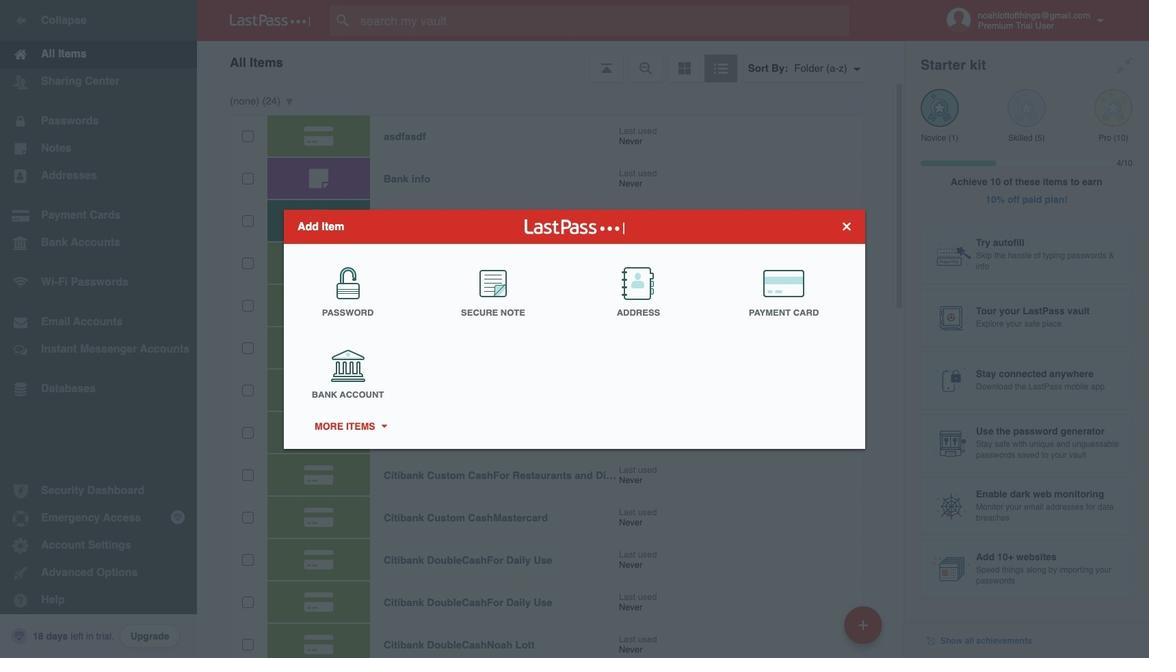 Task type: locate. For each thing, give the bounding box(es) containing it.
new item image
[[859, 621, 868, 630]]

dialog
[[284, 210, 865, 449]]

main navigation navigation
[[0, 0, 197, 659]]

caret right image
[[379, 425, 389, 428]]

new item navigation
[[839, 603, 891, 659]]



Task type: describe. For each thing, give the bounding box(es) containing it.
vault options navigation
[[197, 41, 904, 82]]

lastpass image
[[230, 14, 311, 27]]

Search search field
[[330, 5, 876, 36]]

search my vault text field
[[330, 5, 876, 36]]



